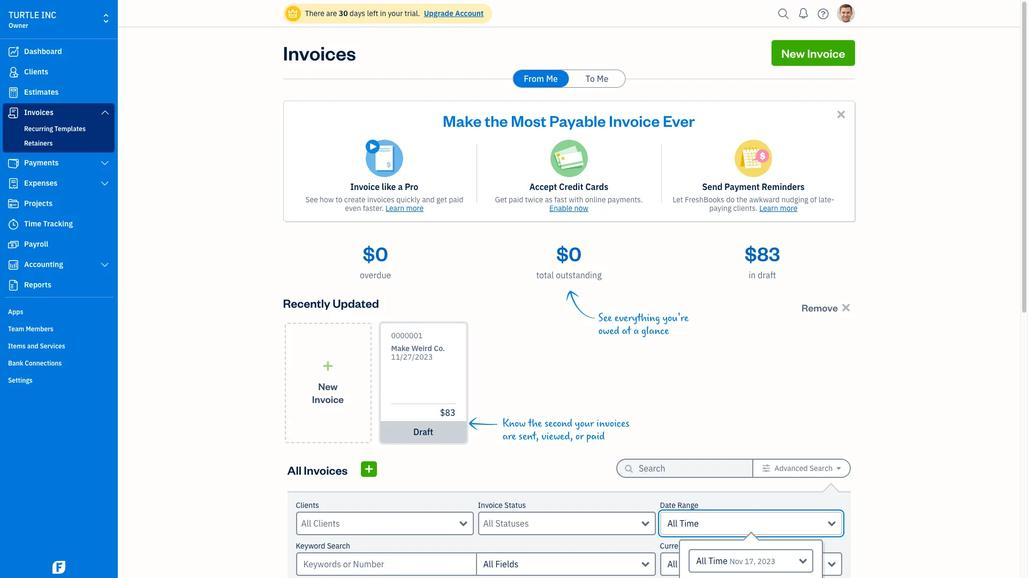Task type: describe. For each thing, give the bounding box(es) containing it.
send payment reminders
[[703, 182, 805, 192]]

fast
[[555, 195, 567, 205]]

all time button
[[660, 512, 843, 536]]

30
[[339, 9, 348, 18]]

twice
[[525, 195, 544, 205]]

invoice like a pro image
[[366, 140, 403, 177]]

see for see how to create invoices quickly and get paid even faster.
[[306, 195, 318, 205]]

invoice down the plus icon at the bottom of page
[[312, 393, 344, 405]]

fields
[[496, 559, 519, 570]]

invoices for even
[[368, 195, 395, 205]]

crown image
[[287, 8, 299, 19]]

account
[[456, 9, 484, 18]]

learn more for a
[[386, 204, 424, 213]]

glance
[[642, 325, 670, 338]]

range
[[678, 501, 699, 511]]

ever
[[663, 110, 696, 131]]

all time nov 17, 2023
[[697, 556, 776, 567]]

all fields
[[484, 559, 519, 570]]

1 horizontal spatial new
[[782, 46, 805, 61]]

apps
[[8, 308, 23, 316]]

1 horizontal spatial new invoice
[[782, 46, 846, 61]]

accept credit cards image
[[551, 140, 588, 177]]

even
[[345, 204, 361, 213]]

dashboard image
[[7, 47, 20, 57]]

viewed,
[[542, 431, 573, 443]]

the for make the most payable invoice ever
[[485, 110, 508, 131]]

freshbooks image
[[50, 562, 68, 574]]

freshbooks
[[685, 195, 725, 205]]

paid inside "know the second your invoices are sent, viewed, or paid"
[[587, 431, 605, 443]]

more for send payment reminders
[[781, 204, 798, 213]]

projects
[[24, 199, 53, 208]]

0 vertical spatial invoices
[[283, 40, 356, 65]]

search for advanced search
[[810, 464, 833, 474]]

all for all time nov 17, 2023
[[697, 556, 707, 567]]

a inside see everything you're owed at a glance
[[634, 325, 639, 338]]

me for to me
[[597, 73, 609, 84]]

your inside "know the second your invoices are sent, viewed, or paid"
[[575, 418, 594, 430]]

send
[[703, 182, 723, 192]]

All Statuses search field
[[484, 518, 642, 531]]

payroll
[[24, 240, 48, 249]]

members
[[26, 325, 53, 333]]

days
[[350, 9, 366, 18]]

there
[[305, 9, 325, 18]]

timer image
[[7, 219, 20, 230]]

times image
[[841, 301, 853, 314]]

main element
[[0, 0, 145, 579]]

0 horizontal spatial new invoice
[[312, 380, 344, 405]]

items and services link
[[3, 338, 115, 354]]

cards
[[586, 182, 609, 192]]

connections
[[25, 360, 62, 368]]

settings image
[[763, 465, 771, 473]]

estimates
[[24, 87, 59, 97]]

or
[[576, 431, 584, 443]]

total
[[537, 270, 554, 281]]

$0 overdue
[[360, 241, 391, 281]]

items and services
[[8, 342, 65, 350]]

search image
[[776, 6, 793, 22]]

you're
[[663, 312, 689, 325]]

get
[[495, 195, 507, 205]]

outstanding
[[556, 270, 602, 281]]

left
[[367, 9, 379, 18]]

how
[[320, 195, 334, 205]]

quickly
[[397, 195, 421, 205]]

payment image
[[7, 158, 20, 169]]

$83 in draft
[[745, 241, 781, 281]]

clients inside main element
[[24, 67, 48, 77]]

chevron large down image for invoices
[[100, 108, 110, 117]]

recently
[[283, 296, 331, 311]]

learn for a
[[386, 204, 405, 213]]

expenses link
[[3, 174, 115, 193]]

new invoice link for invoices
[[772, 40, 856, 66]]

0000001 make weird co. 11/27/2023
[[391, 331, 445, 362]]

2 vertical spatial invoices
[[304, 463, 348, 478]]

weird
[[412, 344, 432, 354]]

Keyword Search text field
[[296, 553, 476, 577]]

new invoice link for know the second your invoices are sent, viewed, or paid
[[285, 323, 372, 444]]

see how to create invoices quickly and get paid even faster.
[[306, 195, 464, 213]]

bank connections link
[[3, 355, 115, 371]]

recently updated
[[283, 296, 379, 311]]

0 horizontal spatial are
[[326, 9, 337, 18]]

$83 for $83
[[440, 408, 456, 419]]

owed
[[599, 325, 620, 338]]

estimate image
[[7, 87, 20, 98]]

see everything you're owed at a glance
[[599, 312, 689, 338]]

17,
[[745, 557, 756, 567]]

accounting
[[24, 260, 63, 270]]

0000001
[[391, 331, 423, 341]]

date range
[[660, 501, 699, 511]]

2023
[[758, 557, 776, 567]]

retainers
[[24, 139, 53, 147]]

and inside see how to create invoices quickly and get paid even faster.
[[422, 195, 435, 205]]

recurring templates
[[24, 125, 86, 133]]

there are 30 days left in your trial. upgrade account
[[305, 9, 484, 18]]

money image
[[7, 240, 20, 250]]

projects link
[[3, 195, 115, 214]]

invoices inside main element
[[24, 108, 54, 117]]

payments.
[[608, 195, 643, 205]]

chart image
[[7, 260, 20, 271]]

clients.
[[734, 204, 758, 213]]

all time
[[668, 519, 699, 529]]

invoice like a pro
[[351, 182, 419, 192]]

all for all currencies
[[668, 559, 678, 570]]

paid inside see how to create invoices quickly and get paid even faster.
[[449, 195, 464, 205]]

0 horizontal spatial your
[[388, 9, 403, 18]]

estimates link
[[3, 83, 115, 102]]

date
[[660, 501, 676, 511]]

remove
[[802, 301, 839, 314]]

me for from me
[[547, 73, 558, 84]]

currency
[[660, 542, 691, 551]]

bank connections
[[8, 360, 62, 368]]

reminders
[[762, 182, 805, 192]]

bank
[[8, 360, 23, 368]]

let
[[673, 195, 684, 205]]

$0 for $0 total outstanding
[[557, 241, 582, 266]]

add invoice image
[[364, 463, 374, 476]]

Keyword Search field
[[476, 553, 656, 577]]

all currencies
[[668, 559, 721, 570]]

accept
[[530, 182, 557, 192]]

to
[[336, 195, 343, 205]]

1 vertical spatial draft
[[414, 427, 434, 438]]

advanced search
[[775, 464, 833, 474]]

report image
[[7, 280, 20, 291]]

payment
[[725, 182, 760, 192]]

enable
[[550, 204, 573, 213]]

as
[[545, 195, 553, 205]]



Task type: locate. For each thing, give the bounding box(es) containing it.
invoices link
[[3, 103, 115, 123]]

new invoice down the plus icon at the bottom of page
[[312, 380, 344, 405]]

0 horizontal spatial new
[[318, 380, 338, 393]]

1 vertical spatial invoices
[[597, 418, 630, 430]]

new invoice
[[782, 46, 846, 61], [312, 380, 344, 405]]

2 more from the left
[[781, 204, 798, 213]]

1 horizontal spatial time
[[680, 519, 699, 529]]

clients down the all invoices
[[296, 501, 319, 511]]

1 horizontal spatial $83
[[745, 241, 781, 266]]

learn more down the pro
[[386, 204, 424, 213]]

dashboard
[[24, 47, 62, 56]]

1 vertical spatial are
[[503, 431, 517, 443]]

1 horizontal spatial clients
[[296, 501, 319, 511]]

0 vertical spatial clients
[[24, 67, 48, 77]]

sent,
[[519, 431, 539, 443]]

from me
[[524, 73, 558, 84]]

expense image
[[7, 178, 20, 189]]

1 me from the left
[[547, 73, 558, 84]]

me
[[547, 73, 558, 84], [597, 73, 609, 84]]

a right at
[[634, 325, 639, 338]]

chevron large down image for accounting
[[100, 261, 110, 270]]

0 vertical spatial in
[[380, 9, 386, 18]]

1 horizontal spatial are
[[503, 431, 517, 443]]

chevron large down image down retainers link
[[100, 159, 110, 168]]

1 vertical spatial a
[[634, 325, 639, 338]]

0 vertical spatial see
[[306, 195, 318, 205]]

1 vertical spatial and
[[27, 342, 38, 350]]

the left most
[[485, 110, 508, 131]]

learn right "faster."
[[386, 204, 405, 213]]

are inside "know the second your invoices are sent, viewed, or paid"
[[503, 431, 517, 443]]

time down range
[[680, 519, 699, 529]]

1 horizontal spatial draft
[[758, 270, 777, 281]]

0 horizontal spatial the
[[485, 110, 508, 131]]

online
[[586, 195, 606, 205]]

the for know the second your invoices are sent, viewed, or paid
[[529, 418, 542, 430]]

team
[[8, 325, 24, 333]]

trial.
[[405, 9, 420, 18]]

more down reminders
[[781, 204, 798, 213]]

$0
[[363, 241, 388, 266], [557, 241, 582, 266]]

see up the owed
[[599, 312, 613, 325]]

accounting link
[[3, 256, 115, 275]]

are left 30 at the left of the page
[[326, 9, 337, 18]]

$0 up overdue
[[363, 241, 388, 266]]

1 horizontal spatial more
[[781, 204, 798, 213]]

time inside "date range" field
[[709, 556, 728, 567]]

are down the know
[[503, 431, 517, 443]]

$0 for $0 overdue
[[363, 241, 388, 266]]

paid right the get
[[509, 195, 524, 205]]

time inside dropdown button
[[680, 519, 699, 529]]

$0 inside $0 overdue
[[363, 241, 388, 266]]

2 horizontal spatial time
[[709, 556, 728, 567]]

credit
[[559, 182, 584, 192]]

payments link
[[3, 154, 115, 173]]

1 horizontal spatial learn
[[760, 204, 779, 213]]

learn more for reminders
[[760, 204, 798, 213]]

search left caretdown icon
[[810, 464, 833, 474]]

invoice image
[[7, 108, 20, 118]]

new down the plus icon at the bottom of page
[[318, 380, 338, 393]]

pro
[[405, 182, 419, 192]]

0 horizontal spatial search
[[327, 542, 350, 551]]

caretdown image
[[837, 465, 842, 473]]

with
[[569, 195, 584, 205]]

2 me from the left
[[597, 73, 609, 84]]

settings
[[8, 377, 33, 385]]

new
[[782, 46, 805, 61], [318, 380, 338, 393]]

2 $0 from the left
[[557, 241, 582, 266]]

0 vertical spatial your
[[388, 9, 403, 18]]

the up sent, at the bottom of the page
[[529, 418, 542, 430]]

1 horizontal spatial the
[[529, 418, 542, 430]]

$0 inside $0 total outstanding
[[557, 241, 582, 266]]

team members link
[[3, 321, 115, 337]]

upgrade
[[424, 9, 454, 18]]

status
[[505, 501, 526, 511]]

invoices up "recurring"
[[24, 108, 54, 117]]

know the second your invoices are sent, viewed, or paid
[[503, 418, 630, 443]]

all inside keyword search field
[[484, 559, 494, 570]]

clients up estimates
[[24, 67, 48, 77]]

0 horizontal spatial $0
[[363, 241, 388, 266]]

$0 up outstanding
[[557, 241, 582, 266]]

accept credit cards get paid twice as fast with online payments. enable now
[[495, 182, 643, 213]]

0 horizontal spatial me
[[547, 73, 558, 84]]

your left trial.
[[388, 9, 403, 18]]

time for all time nov 17, 2023
[[709, 556, 728, 567]]

$83 for $83 in draft
[[745, 241, 781, 266]]

0 vertical spatial are
[[326, 9, 337, 18]]

payroll link
[[3, 235, 115, 255]]

time left nov
[[709, 556, 728, 567]]

1 vertical spatial new invoice link
[[285, 323, 372, 444]]

more for invoice like a pro
[[406, 204, 424, 213]]

notifications image
[[796, 3, 813, 24]]

the right do at the right top of page
[[737, 195, 748, 205]]

1 vertical spatial see
[[599, 312, 613, 325]]

settings link
[[3, 372, 115, 389]]

1 vertical spatial your
[[575, 418, 594, 430]]

me right to
[[597, 73, 609, 84]]

1 horizontal spatial make
[[443, 110, 482, 131]]

1 $0 from the left
[[363, 241, 388, 266]]

advanced
[[775, 464, 808, 474]]

1 chevron large down image from the top
[[100, 108, 110, 117]]

paid right "get"
[[449, 195, 464, 205]]

owner
[[9, 21, 28, 29]]

see inside see how to create invoices quickly and get paid even faster.
[[306, 195, 318, 205]]

0 horizontal spatial a
[[398, 182, 403, 192]]

invoices inside "know the second your invoices are sent, viewed, or paid"
[[597, 418, 630, 430]]

invoices inside see how to create invoices quickly and get paid even faster.
[[368, 195, 395, 205]]

go to help image
[[815, 6, 832, 22]]

0 vertical spatial make
[[443, 110, 482, 131]]

0 horizontal spatial more
[[406, 204, 424, 213]]

draft inside $83 in draft
[[758, 270, 777, 281]]

0 horizontal spatial paid
[[449, 195, 464, 205]]

all for all fields
[[484, 559, 494, 570]]

0 vertical spatial new invoice link
[[772, 40, 856, 66]]

invoice status
[[478, 501, 526, 511]]

more
[[406, 204, 424, 213], [781, 204, 798, 213]]

2 vertical spatial time
[[709, 556, 728, 567]]

1 horizontal spatial paid
[[509, 195, 524, 205]]

search right 'keyword'
[[327, 542, 350, 551]]

and inside items and services link
[[27, 342, 38, 350]]

0 vertical spatial search
[[810, 464, 833, 474]]

chevron large down image
[[100, 108, 110, 117], [100, 159, 110, 168], [100, 180, 110, 188], [100, 261, 110, 270]]

2 horizontal spatial the
[[737, 195, 748, 205]]

1 horizontal spatial a
[[634, 325, 639, 338]]

invoice left ever
[[609, 110, 660, 131]]

late-
[[819, 195, 835, 205]]

and left "get"
[[422, 195, 435, 205]]

chevron large down image up the 'projects' link
[[100, 180, 110, 188]]

upgrade account link
[[422, 9, 484, 18]]

updated
[[333, 296, 379, 311]]

your up or
[[575, 418, 594, 430]]

0 horizontal spatial invoices
[[368, 195, 395, 205]]

0 horizontal spatial $83
[[440, 408, 456, 419]]

clients link
[[3, 63, 115, 82]]

0 horizontal spatial time
[[24, 219, 41, 229]]

overdue
[[360, 270, 391, 281]]

me right from
[[547, 73, 558, 84]]

everything
[[615, 312, 661, 325]]

new invoice down go to help icon
[[782, 46, 846, 61]]

second
[[545, 418, 573, 430]]

in inside $83 in draft
[[749, 270, 756, 281]]

at
[[622, 325, 632, 338]]

see for see everything you're owed at a glance
[[599, 312, 613, 325]]

1 vertical spatial $83
[[440, 408, 456, 419]]

nov
[[730, 557, 743, 567]]

from
[[524, 73, 545, 84]]

all for all time
[[668, 519, 678, 529]]

paid
[[449, 195, 464, 205], [509, 195, 524, 205], [587, 431, 605, 443]]

1 horizontal spatial $0
[[557, 241, 582, 266]]

new down search icon
[[782, 46, 805, 61]]

time tracking link
[[3, 215, 115, 234]]

see
[[306, 195, 318, 205], [599, 312, 613, 325]]

see inside see everything you're owed at a glance
[[599, 312, 613, 325]]

0 vertical spatial new invoice
[[782, 46, 846, 61]]

turtle
[[9, 10, 39, 20]]

new invoice link
[[772, 40, 856, 66], [285, 323, 372, 444]]

1 horizontal spatial search
[[810, 464, 833, 474]]

1 horizontal spatial me
[[597, 73, 609, 84]]

to me link
[[570, 70, 625, 87]]

recurring templates link
[[5, 123, 113, 136]]

3 chevron large down image from the top
[[100, 180, 110, 188]]

nudging
[[782, 195, 809, 205]]

let freshbooks do the awkward nudging of late- paying clients.
[[673, 195, 835, 213]]

chevron large down image up recurring templates link
[[100, 108, 110, 117]]

recurring
[[24, 125, 53, 133]]

apps link
[[3, 304, 115, 320]]

invoices
[[283, 40, 356, 65], [24, 108, 54, 117], [304, 463, 348, 478]]

know
[[503, 418, 526, 430]]

keyword search
[[296, 542, 350, 551]]

0 vertical spatial the
[[485, 110, 508, 131]]

0 horizontal spatial draft
[[414, 427, 434, 438]]

1 horizontal spatial learn more
[[760, 204, 798, 213]]

time right timer 'image'
[[24, 219, 41, 229]]

invoice left status
[[478, 501, 503, 511]]

plus image
[[322, 361, 334, 372]]

advanced search button
[[754, 460, 850, 477]]

1 vertical spatial search
[[327, 542, 350, 551]]

all for all invoices
[[287, 463, 302, 478]]

0 vertical spatial time
[[24, 219, 41, 229]]

reports link
[[3, 276, 115, 295]]

0 horizontal spatial new invoice link
[[285, 323, 372, 444]]

1 vertical spatial time
[[680, 519, 699, 529]]

like
[[382, 182, 396, 192]]

invoices left add invoice image
[[304, 463, 348, 478]]

faster.
[[363, 204, 384, 213]]

1 horizontal spatial in
[[749, 270, 756, 281]]

0 horizontal spatial see
[[306, 195, 318, 205]]

1 horizontal spatial new invoice link
[[772, 40, 856, 66]]

1 vertical spatial new invoice
[[312, 380, 344, 405]]

4 chevron large down image from the top
[[100, 261, 110, 270]]

the inside "know the second your invoices are sent, viewed, or paid"
[[529, 418, 542, 430]]

0 vertical spatial draft
[[758, 270, 777, 281]]

Date Range field
[[689, 550, 814, 573]]

2 horizontal spatial paid
[[587, 431, 605, 443]]

0 horizontal spatial in
[[380, 9, 386, 18]]

1 vertical spatial in
[[749, 270, 756, 281]]

learn for reminders
[[760, 204, 779, 213]]

0 vertical spatial invoices
[[368, 195, 395, 205]]

1 learn from the left
[[386, 204, 405, 213]]

and right items
[[27, 342, 38, 350]]

see left the how
[[306, 195, 318, 205]]

close image
[[836, 108, 848, 121]]

team members
[[8, 325, 53, 333]]

2 learn more from the left
[[760, 204, 798, 213]]

0 vertical spatial and
[[422, 195, 435, 205]]

search for keyword search
[[327, 542, 350, 551]]

paid inside "accept credit cards get paid twice as fast with online payments. enable now"
[[509, 195, 524, 205]]

11/27/2023
[[391, 353, 433, 362]]

invoices down "there"
[[283, 40, 356, 65]]

paid right or
[[587, 431, 605, 443]]

1 more from the left
[[406, 204, 424, 213]]

project image
[[7, 199, 20, 210]]

all
[[287, 463, 302, 478], [668, 519, 678, 529], [697, 556, 707, 567], [484, 559, 494, 570], [668, 559, 678, 570]]

are
[[326, 9, 337, 18], [503, 431, 517, 443]]

0 horizontal spatial clients
[[24, 67, 48, 77]]

and
[[422, 195, 435, 205], [27, 342, 38, 350]]

payments
[[24, 158, 59, 168]]

2 learn from the left
[[760, 204, 779, 213]]

invoices for paid
[[597, 418, 630, 430]]

1 horizontal spatial and
[[422, 195, 435, 205]]

2 vertical spatial the
[[529, 418, 542, 430]]

more down the pro
[[406, 204, 424, 213]]

create
[[344, 195, 366, 205]]

0 vertical spatial a
[[398, 182, 403, 192]]

1 horizontal spatial invoices
[[597, 418, 630, 430]]

services
[[40, 342, 65, 350]]

invoice down go to help icon
[[808, 46, 846, 61]]

Search text field
[[639, 460, 736, 477]]

1 vertical spatial the
[[737, 195, 748, 205]]

0 vertical spatial $83
[[745, 241, 781, 266]]

send payment reminders image
[[735, 140, 773, 177]]

learn more
[[386, 204, 424, 213], [760, 204, 798, 213]]

chevron large down image for expenses
[[100, 180, 110, 188]]

0 vertical spatial new
[[782, 46, 805, 61]]

1 vertical spatial make
[[391, 344, 410, 354]]

co.
[[434, 344, 445, 354]]

keyword
[[296, 542, 325, 551]]

from me link
[[513, 70, 569, 87]]

all inside "date range" field
[[697, 556, 707, 567]]

do
[[727, 195, 735, 205]]

search
[[810, 464, 833, 474], [327, 542, 350, 551]]

learn right the clients.
[[760, 204, 779, 213]]

1 learn more from the left
[[386, 204, 424, 213]]

0 horizontal spatial learn
[[386, 204, 405, 213]]

invoice up create
[[351, 182, 380, 192]]

2 chevron large down image from the top
[[100, 159, 110, 168]]

draft
[[758, 270, 777, 281], [414, 427, 434, 438]]

1 vertical spatial new
[[318, 380, 338, 393]]

invoice date option group
[[689, 573, 814, 579]]

0 horizontal spatial and
[[27, 342, 38, 350]]

make inside 0000001 make weird co. 11/27/2023
[[391, 344, 410, 354]]

0 horizontal spatial learn more
[[386, 204, 424, 213]]

turtle inc owner
[[9, 10, 56, 29]]

chevron large down image inside expenses "link"
[[100, 180, 110, 188]]

time inside main element
[[24, 219, 41, 229]]

learn more down reminders
[[760, 204, 798, 213]]

1 vertical spatial invoices
[[24, 108, 54, 117]]

search inside dropdown button
[[810, 464, 833, 474]]

1 horizontal spatial your
[[575, 418, 594, 430]]

0 horizontal spatial make
[[391, 344, 410, 354]]

most
[[511, 110, 547, 131]]

1 horizontal spatial see
[[599, 312, 613, 325]]

All Clients search field
[[301, 518, 460, 531]]

the inside the let freshbooks do the awkward nudging of late- paying clients.
[[737, 195, 748, 205]]

awkward
[[750, 195, 780, 205]]

client image
[[7, 67, 20, 78]]

chevron large down image for payments
[[100, 159, 110, 168]]

1 vertical spatial clients
[[296, 501, 319, 511]]

time for all time
[[680, 519, 699, 529]]

a left the pro
[[398, 182, 403, 192]]

chevron large down image down payroll link
[[100, 261, 110, 270]]



Task type: vqa. For each thing, say whether or not it's contained in the screenshot.
LET FRESHBOOKS DO THE AWKWARD NUDGING OF LATE- PAYING CLIENTS.
yes



